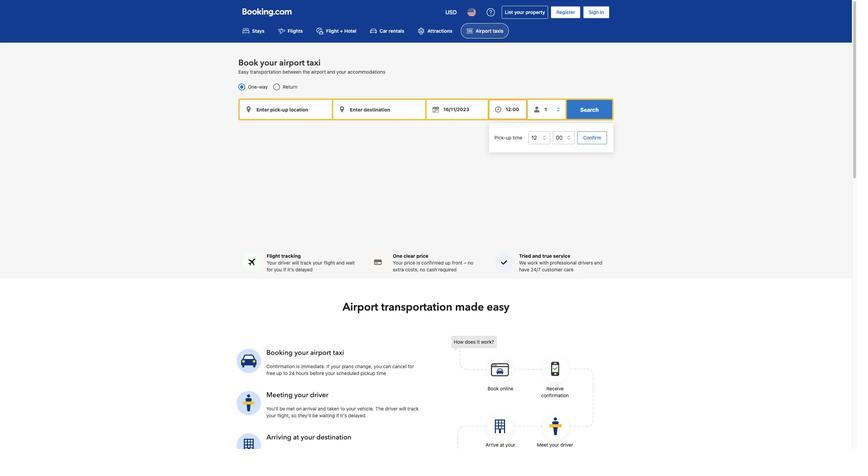 Task type: locate. For each thing, give the bounding box(es) containing it.
at right arrive
[[500, 442, 504, 448]]

driver down tracking
[[278, 260, 291, 266]]

the
[[303, 69, 310, 75]]

time inside confirmation is immediate. if your plans change, you can cancel for free up to 24 hours before your scheduled pickup time
[[377, 370, 386, 376]]

0 vertical spatial it's
[[288, 267, 294, 272]]

0 vertical spatial taxi
[[307, 57, 321, 69]]

1 vertical spatial you
[[374, 364, 382, 369]]

0 horizontal spatial for
[[267, 267, 273, 272]]

your right meet
[[550, 442, 559, 448]]

airport for booking
[[310, 348, 331, 357]]

professional
[[550, 260, 577, 266]]

will
[[292, 260, 299, 266], [399, 406, 406, 412]]

1 vertical spatial flight
[[267, 253, 280, 259]]

0 horizontal spatial your
[[267, 260, 277, 266]]

transportation
[[250, 69, 281, 75], [381, 300, 452, 315]]

you inside confirmation is immediate. if your plans change, you can cancel for free up to 24 hours before your scheduled pickup time
[[374, 364, 382, 369]]

airport up between
[[279, 57, 305, 69]]

does
[[465, 339, 476, 345]]

up
[[506, 135, 511, 141], [445, 260, 451, 266], [276, 370, 282, 376]]

no
[[468, 260, 473, 266], [420, 267, 425, 272]]

service
[[553, 253, 570, 259]]

track down tracking
[[300, 260, 312, 266]]

2 horizontal spatial up
[[506, 135, 511, 141]]

1 horizontal spatial delayed
[[348, 413, 366, 418]]

1 vertical spatial time
[[377, 370, 386, 376]]

airport
[[476, 28, 492, 34], [343, 300, 378, 315]]

time down can
[[377, 370, 386, 376]]

0 vertical spatial transportation
[[250, 69, 281, 75]]

taxi for book
[[307, 57, 321, 69]]

free
[[266, 370, 275, 376]]

your right list
[[514, 9, 524, 15]]

sign in
[[589, 9, 604, 15]]

1 vertical spatial airport
[[311, 69, 326, 75]]

0 vertical spatial track
[[300, 260, 312, 266]]

0 vertical spatial airport
[[279, 57, 305, 69]]

1 horizontal spatial for
[[408, 364, 414, 369]]

0 horizontal spatial airport
[[343, 300, 378, 315]]

car rentals link
[[365, 23, 410, 39]]

taxi inside "book your airport taxi easy transportation between the airport and your accommodations"
[[307, 57, 321, 69]]

up down 12:00 button
[[506, 135, 511, 141]]

driver right meet
[[561, 442, 573, 448]]

destination
[[316, 433, 352, 442], [488, 449, 513, 449]]

and up work
[[532, 253, 541, 259]]

24
[[289, 370, 295, 376]]

flight left +
[[326, 28, 339, 34]]

book inside "book your airport taxi easy transportation between the airport and your accommodations"
[[238, 57, 258, 69]]

property
[[526, 9, 545, 15]]

will down tracking
[[292, 260, 299, 266]]

1 horizontal spatial book
[[488, 386, 499, 392]]

0 horizontal spatial it's
[[288, 267, 294, 272]]

scheduled
[[336, 370, 359, 376]]

up down confirmation
[[276, 370, 282, 376]]

your down they'll
[[301, 433, 315, 442]]

between
[[283, 69, 301, 75]]

0 vertical spatial will
[[292, 260, 299, 266]]

taxis
[[493, 28, 503, 34]]

and up waiting
[[318, 406, 326, 412]]

destination down arrive
[[488, 449, 513, 449]]

1 horizontal spatial track
[[408, 406, 419, 412]]

you inside flight tracking your driver will track your flight and wait for you if it's delayed
[[274, 267, 282, 272]]

stays link
[[237, 23, 270, 39]]

one clear price your price is confirmed up front – no extra costs, no cash required
[[393, 253, 473, 272]]

1 horizontal spatial it's
[[340, 413, 347, 418]]

track right the
[[408, 406, 419, 412]]

0 horizontal spatial taxi
[[307, 57, 321, 69]]

1 horizontal spatial up
[[445, 260, 451, 266]]

cash
[[427, 267, 437, 272]]

1 horizontal spatial flight
[[326, 28, 339, 34]]

delayed down vehicle.
[[348, 413, 366, 418]]

will inside you'll be met on arrival and taken to your vehicle. the driver will track your flight, so they'll be waiting if it's delayed
[[399, 406, 406, 412]]

it's inside flight tracking your driver will track your flight and wait for you if it's delayed
[[288, 267, 294, 272]]

your
[[267, 260, 277, 266], [393, 260, 403, 266]]

1 horizontal spatial no
[[468, 260, 473, 266]]

so
[[291, 413, 297, 418]]

delayed down tracking
[[295, 267, 313, 272]]

to inside you'll be met on arrival and taken to your vehicle. the driver will track your flight, so they'll be waiting if it's delayed
[[341, 406, 345, 412]]

register link
[[551, 6, 581, 18]]

1 horizontal spatial taxi
[[333, 348, 344, 357]]

your down if
[[325, 370, 335, 376]]

0 horizontal spatial if
[[283, 267, 286, 272]]

up up required
[[445, 260, 451, 266]]

and right the
[[327, 69, 335, 75]]

2 your from the left
[[393, 260, 403, 266]]

1 vertical spatial it's
[[340, 413, 347, 418]]

will right the
[[399, 406, 406, 412]]

care
[[564, 267, 574, 272]]

is up costs,
[[417, 260, 420, 266]]

for inside confirmation is immediate. if your plans change, you can cancel for free up to 24 hours before your scheduled pickup time
[[408, 364, 414, 369]]

airport right the
[[311, 69, 326, 75]]

for inside flight tracking your driver will track your flight and wait for you if it's delayed
[[267, 267, 273, 272]]

0 vertical spatial you
[[274, 267, 282, 272]]

you
[[274, 267, 282, 272], [374, 364, 382, 369]]

time right pick-
[[513, 135, 522, 141]]

arriving
[[266, 433, 291, 442]]

if down taken
[[336, 413, 339, 418]]

1 vertical spatial track
[[408, 406, 419, 412]]

1 horizontal spatial to
[[341, 406, 345, 412]]

is inside confirmation is immediate. if your plans change, you can cancel for free up to 24 hours before your scheduled pickup time
[[296, 364, 300, 369]]

0 vertical spatial is
[[417, 260, 420, 266]]

book up easy
[[238, 57, 258, 69]]

airport taxis
[[476, 28, 503, 34]]

0 horizontal spatial destination
[[316, 433, 352, 442]]

customer
[[542, 267, 563, 272]]

list
[[505, 9, 513, 15]]

track inside you'll be met on arrival and taken to your vehicle. the driver will track your flight, so they'll be waiting if it's delayed
[[408, 406, 419, 412]]

1 vertical spatial taxi
[[333, 348, 344, 357]]

if inside you'll be met on arrival and taken to your vehicle. the driver will track your flight, so they'll be waiting if it's delayed
[[336, 413, 339, 418]]

it's right waiting
[[340, 413, 347, 418]]

no left cash
[[420, 267, 425, 272]]

1 horizontal spatial if
[[336, 413, 339, 418]]

2 vertical spatial up
[[276, 370, 282, 376]]

can
[[383, 364, 391, 369]]

destination down waiting
[[316, 433, 352, 442]]

0 vertical spatial for
[[267, 267, 273, 272]]

0 vertical spatial up
[[506, 135, 511, 141]]

will inside flight tracking your driver will track your flight and wait for you if it's delayed
[[292, 260, 299, 266]]

on
[[296, 406, 302, 412]]

price
[[417, 253, 428, 259], [404, 260, 415, 266]]

1 horizontal spatial your
[[393, 260, 403, 266]]

booking.com online hotel reservations image
[[243, 8, 292, 16]]

0 horizontal spatial track
[[300, 260, 312, 266]]

be up flight,
[[280, 406, 285, 412]]

1 vertical spatial book
[[488, 386, 499, 392]]

your left vehicle.
[[346, 406, 356, 412]]

flight inside flight tracking your driver will track your flight and wait for you if it's delayed
[[267, 253, 280, 259]]

flight left tracking
[[267, 253, 280, 259]]

up inside confirmation is immediate. if your plans change, you can cancel for free up to 24 hours before your scheduled pickup time
[[276, 370, 282, 376]]

0 horizontal spatial will
[[292, 260, 299, 266]]

0 vertical spatial price
[[417, 253, 428, 259]]

0 vertical spatial if
[[283, 267, 286, 272]]

plans
[[342, 364, 354, 369]]

front
[[452, 260, 463, 266]]

at inside arrive at your destination
[[500, 442, 504, 448]]

flight,
[[277, 413, 290, 418]]

1 vertical spatial up
[[445, 260, 451, 266]]

1 vertical spatial no
[[420, 267, 425, 272]]

1 vertical spatial is
[[296, 364, 300, 369]]

your right arrive
[[506, 442, 515, 448]]

1 vertical spatial to
[[341, 406, 345, 412]]

and left "wait"
[[336, 260, 345, 266]]

1 horizontal spatial will
[[399, 406, 406, 412]]

price down clear
[[404, 260, 415, 266]]

driver inside you'll be met on arrival and taken to your vehicle. the driver will track your flight, so they'll be waiting if it's delayed
[[385, 406, 398, 412]]

your left "accommodations" on the top left
[[337, 69, 346, 75]]

confirmation
[[541, 393, 569, 398]]

one
[[393, 253, 402, 259]]

your down "you'll"
[[266, 413, 276, 418]]

flight + hotel
[[326, 28, 356, 34]]

0 horizontal spatial delayed
[[295, 267, 313, 272]]

wait
[[346, 260, 355, 266]]

your inside flight tracking your driver will track your flight and wait for you if it's delayed
[[313, 260, 323, 266]]

price up confirmed
[[417, 253, 428, 259]]

and inside "book your airport taxi easy transportation between the airport and your accommodations"
[[327, 69, 335, 75]]

0 vertical spatial delayed
[[295, 267, 313, 272]]

to right taken
[[341, 406, 345, 412]]

0 horizontal spatial at
[[293, 433, 299, 442]]

1 vertical spatial price
[[404, 260, 415, 266]]

clear
[[404, 253, 415, 259]]

1 vertical spatial if
[[336, 413, 339, 418]]

0 horizontal spatial up
[[276, 370, 282, 376]]

0 vertical spatial flight
[[326, 28, 339, 34]]

vehicle.
[[357, 406, 374, 412]]

24/7
[[531, 267, 541, 272]]

flight for flight + hotel
[[326, 28, 339, 34]]

driver
[[278, 260, 291, 266], [310, 391, 329, 400], [385, 406, 398, 412], [561, 442, 573, 448]]

1 horizontal spatial is
[[417, 260, 420, 266]]

you left can
[[374, 364, 382, 369]]

1 horizontal spatial destination
[[488, 449, 513, 449]]

destination inside arrive at your destination
[[488, 449, 513, 449]]

1 vertical spatial airport
[[343, 300, 378, 315]]

up inside one clear price your price is confirmed up front – no extra costs, no cash required
[[445, 260, 451, 266]]

flight tracking your driver will track your flight and wait for you if it's delayed
[[267, 253, 355, 272]]

1 your from the left
[[267, 260, 277, 266]]

booking airport taxi image
[[451, 336, 594, 449], [237, 349, 261, 373], [237, 391, 261, 416], [237, 434, 261, 449]]

0 horizontal spatial you
[[274, 267, 282, 272]]

1 vertical spatial destination
[[488, 449, 513, 449]]

taxi up plans
[[333, 348, 344, 357]]

0 horizontal spatial be
[[280, 406, 285, 412]]

your right if
[[331, 364, 341, 369]]

taken
[[327, 406, 339, 412]]

meet your driver
[[537, 442, 573, 448]]

your up on
[[294, 391, 308, 400]]

your up way
[[260, 57, 277, 69]]

0 horizontal spatial flight
[[267, 253, 280, 259]]

be down arrival
[[312, 413, 318, 418]]

0 vertical spatial airport
[[476, 28, 492, 34]]

1 vertical spatial for
[[408, 364, 414, 369]]

destination for arriving at your destination
[[316, 433, 352, 442]]

0 horizontal spatial to
[[283, 370, 288, 376]]

taxi up the
[[307, 57, 321, 69]]

0 vertical spatial to
[[283, 370, 288, 376]]

airport
[[279, 57, 305, 69], [311, 69, 326, 75], [310, 348, 331, 357]]

if down tracking
[[283, 267, 286, 272]]

your
[[514, 9, 524, 15], [260, 57, 277, 69], [337, 69, 346, 75], [313, 260, 323, 266], [294, 348, 309, 357], [331, 364, 341, 369], [325, 370, 335, 376], [294, 391, 308, 400], [346, 406, 356, 412], [266, 413, 276, 418], [301, 433, 315, 442], [506, 442, 515, 448], [550, 442, 559, 448]]

no right –
[[468, 260, 473, 266]]

at
[[293, 433, 299, 442], [500, 442, 504, 448]]

0 vertical spatial time
[[513, 135, 522, 141]]

required
[[438, 267, 457, 272]]

0 vertical spatial destination
[[316, 433, 352, 442]]

to left 24
[[283, 370, 288, 376]]

is up hours at the left of page
[[296, 364, 300, 369]]

0 horizontal spatial price
[[404, 260, 415, 266]]

confirm
[[583, 135, 601, 141]]

at right arriving
[[293, 433, 299, 442]]

0 horizontal spatial transportation
[[250, 69, 281, 75]]

list your property
[[505, 9, 545, 15]]

1 horizontal spatial price
[[417, 253, 428, 259]]

1 horizontal spatial you
[[374, 364, 382, 369]]

you down tracking
[[274, 267, 282, 272]]

1 horizontal spatial be
[[312, 413, 318, 418]]

driver right the
[[385, 406, 398, 412]]

+
[[340, 28, 343, 34]]

delayed
[[295, 267, 313, 272], [348, 413, 366, 418]]

book left online at the right of page
[[488, 386, 499, 392]]

pickup
[[361, 370, 375, 376]]

airport up if
[[310, 348, 331, 357]]

is
[[417, 260, 420, 266], [296, 364, 300, 369]]

1 horizontal spatial airport
[[476, 28, 492, 34]]

1 horizontal spatial at
[[500, 442, 504, 448]]

0 horizontal spatial time
[[377, 370, 386, 376]]

have
[[519, 267, 530, 272]]

usd button
[[441, 4, 461, 20]]

1 vertical spatial will
[[399, 406, 406, 412]]

flight for flight tracking your driver will track your flight and wait for you if it's delayed
[[267, 253, 280, 259]]

made
[[455, 300, 484, 315]]

0 vertical spatial no
[[468, 260, 473, 266]]

1 horizontal spatial transportation
[[381, 300, 452, 315]]

0 vertical spatial book
[[238, 57, 258, 69]]

easy
[[238, 69, 249, 75]]

0 horizontal spatial book
[[238, 57, 258, 69]]

and inside flight tracking your driver will track your flight and wait for you if it's delayed
[[336, 260, 345, 266]]

and inside you'll be met on arrival and taken to your vehicle. the driver will track your flight, so they'll be waiting if it's delayed
[[318, 406, 326, 412]]

2 vertical spatial airport
[[310, 348, 331, 357]]

it's down tracking
[[288, 267, 294, 272]]

waiting
[[319, 413, 335, 418]]

your left flight
[[313, 260, 323, 266]]

to inside confirmation is immediate. if your plans change, you can cancel for free up to 24 hours before your scheduled pickup time
[[283, 370, 288, 376]]

0 horizontal spatial is
[[296, 364, 300, 369]]

1 vertical spatial delayed
[[348, 413, 366, 418]]



Task type: describe. For each thing, give the bounding box(es) containing it.
confirmed
[[421, 260, 444, 266]]

taxi for booking
[[333, 348, 344, 357]]

delayed inside you'll be met on arrival and taken to your vehicle. the driver will track your flight, so they'll be waiting if it's delayed
[[348, 413, 366, 418]]

costs,
[[405, 267, 419, 272]]

flights link
[[273, 23, 308, 39]]

receive
[[547, 386, 564, 392]]

receive confirmation
[[541, 386, 569, 398]]

if inside flight tracking your driver will track your flight and wait for you if it's delayed
[[283, 267, 286, 272]]

arrival
[[303, 406, 316, 412]]

true
[[542, 253, 552, 259]]

booking your airport taxi
[[266, 348, 344, 357]]

search button
[[567, 100, 612, 119]]

before
[[310, 370, 324, 376]]

your inside arrive at your destination
[[506, 442, 515, 448]]

tracking
[[281, 253, 301, 259]]

at for arriving
[[293, 433, 299, 442]]

confirmation is immediate. if your plans change, you can cancel for free up to 24 hours before your scheduled pickup time
[[266, 364, 414, 376]]

sign
[[589, 9, 599, 15]]

it
[[477, 339, 480, 345]]

flight + hotel link
[[311, 23, 362, 39]]

book online
[[488, 386, 513, 392]]

driver up arrival
[[310, 391, 329, 400]]

you'll be met on arrival and taken to your vehicle. the driver will track your flight, so they'll be waiting if it's delayed
[[266, 406, 419, 418]]

destination for arrive at your destination
[[488, 449, 513, 449]]

pick-up time
[[495, 135, 522, 141]]

one-
[[248, 84, 259, 90]]

Enter destination text field
[[333, 100, 425, 119]]

arrive at your destination
[[486, 442, 515, 449]]

hours
[[296, 370, 309, 376]]

flight
[[324, 260, 335, 266]]

register
[[556, 9, 575, 15]]

airport for airport taxis
[[476, 28, 492, 34]]

book for online
[[488, 386, 499, 392]]

change,
[[355, 364, 373, 369]]

accommodations
[[348, 69, 385, 75]]

met
[[286, 406, 295, 412]]

arriving at your destination
[[266, 433, 352, 442]]

the
[[375, 406, 384, 412]]

pick-
[[495, 135, 506, 141]]

easy
[[487, 300, 510, 315]]

and right drivers
[[594, 260, 603, 266]]

work?
[[481, 339, 494, 345]]

is inside one clear price your price is confirmed up front – no extra costs, no cash required
[[417, 260, 420, 266]]

your up immediate.
[[294, 348, 309, 357]]

work
[[527, 260, 538, 266]]

16/11/2023 button
[[427, 100, 488, 119]]

cancel
[[392, 364, 407, 369]]

delayed inside flight tracking your driver will track your flight and wait for you if it's delayed
[[295, 267, 313, 272]]

16/11/2023
[[443, 107, 469, 112]]

arrive
[[486, 442, 499, 448]]

tried and true service we work with professional drivers and have 24/7 customer care
[[519, 253, 603, 272]]

for for confirmation is immediate. if your plans change, you can cancel for free up to 24 hours before your scheduled pickup time
[[408, 364, 414, 369]]

if
[[327, 364, 330, 369]]

attractions link
[[413, 23, 458, 39]]

track inside flight tracking your driver will track your flight and wait for you if it's delayed
[[300, 260, 312, 266]]

at for arrive
[[500, 442, 504, 448]]

stays
[[252, 28, 265, 34]]

drivers
[[578, 260, 593, 266]]

car
[[380, 28, 388, 34]]

book for your
[[238, 57, 258, 69]]

0 vertical spatial be
[[280, 406, 285, 412]]

tried
[[519, 253, 531, 259]]

how
[[454, 339, 464, 345]]

way
[[259, 84, 268, 90]]

flights
[[288, 28, 303, 34]]

online
[[500, 386, 513, 392]]

your inside flight tracking your driver will track your flight and wait for you if it's delayed
[[267, 260, 277, 266]]

one-way
[[248, 84, 268, 90]]

how does it work?
[[454, 339, 494, 345]]

search
[[580, 107, 599, 113]]

you'll
[[266, 406, 278, 412]]

meet
[[537, 442, 548, 448]]

return
[[283, 84, 297, 90]]

in
[[600, 9, 604, 15]]

hotel
[[344, 28, 356, 34]]

they'll
[[298, 413, 311, 418]]

extra
[[393, 267, 404, 272]]

sign in link
[[583, 6, 610, 18]]

airport taxis link
[[461, 23, 509, 39]]

car rentals
[[380, 28, 404, 34]]

12:00 button
[[489, 100, 527, 119]]

booking
[[266, 348, 293, 357]]

immediate.
[[301, 364, 325, 369]]

it's inside you'll be met on arrival and taken to your vehicle. the driver will track your flight, so they'll be waiting if it's delayed
[[340, 413, 347, 418]]

1 vertical spatial transportation
[[381, 300, 452, 315]]

1 horizontal spatial time
[[513, 135, 522, 141]]

0 horizontal spatial no
[[420, 267, 425, 272]]

with
[[539, 260, 549, 266]]

Enter pick-up location text field
[[240, 100, 332, 119]]

1 vertical spatial be
[[312, 413, 318, 418]]

driver inside flight tracking your driver will track your flight and wait for you if it's delayed
[[278, 260, 291, 266]]

transportation inside "book your airport taxi easy transportation between the airport and your accommodations"
[[250, 69, 281, 75]]

for for flight tracking your driver will track your flight and wait for you if it's delayed
[[267, 267, 273, 272]]

–
[[464, 260, 467, 266]]

book your airport taxi easy transportation between the airport and your accommodations
[[238, 57, 385, 75]]

your inside one clear price your price is confirmed up front – no extra costs, no cash required
[[393, 260, 403, 266]]

meeting your driver
[[266, 391, 329, 400]]

airport transportation made easy
[[343, 300, 510, 315]]

confirm button
[[577, 131, 607, 144]]

airport for airport transportation made easy
[[343, 300, 378, 315]]

12:00
[[506, 107, 519, 112]]

list your property link
[[502, 6, 548, 19]]

attractions
[[428, 28, 453, 34]]

airport for book
[[279, 57, 305, 69]]



Task type: vqa. For each thing, say whether or not it's contained in the screenshot.
BRIDGE.
no



